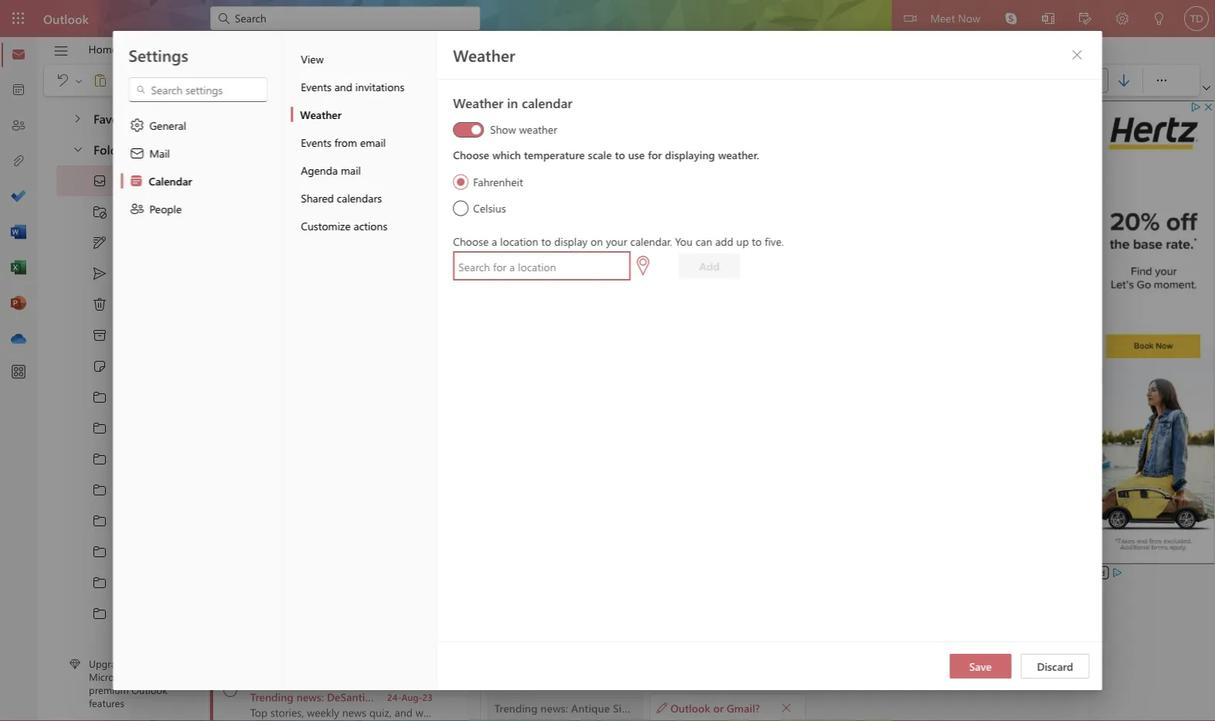Task type: locate. For each thing, give the bounding box(es) containing it.
weather
[[453, 44, 516, 66], [453, 94, 504, 111], [300, 107, 342, 121]]

1 vertical spatial gmail?
[[727, 700, 760, 715]]

 tree item down  looney
[[56, 505, 181, 536]]

items inside  sent items
[[138, 266, 164, 281]]

microsoft up folk in the bottom of the page
[[250, 612, 298, 626]]

microsoft up features
[[89, 670, 131, 683]]

items right sent
[[138, 266, 164, 281]]

2 choose from the top
[[453, 234, 489, 248]]

 down  target
[[92, 606, 107, 621]]

microsoft down the updates
[[250, 395, 298, 410]]

clipboard group
[[47, 65, 154, 96]]

bing inside microsoft bing legendary monsters quiz
[[299, 270, 320, 284]]

 button
[[1078, 68, 1109, 93]]

 left 
[[298, 76, 307, 85]]

weather tab panel
[[438, 31, 1103, 690]]

0 vertical spatial quiz
[[351, 286, 371, 300]]

 mail
[[129, 145, 170, 161]]

trending up microsoft bing nfl fun facts quiz
[[250, 411, 294, 425]]

6  tree item from the top
[[56, 536, 181, 567]]

 button left folders
[[64, 134, 90, 163]]

to left complain
[[402, 565, 412, 579]]

microsoft inside microsoft bing trending news: putin powerless to complain about china… and more
[[250, 549, 296, 563]]

view button up events and invitations
[[291, 45, 437, 73]]

weather.
[[719, 148, 760, 162]]

calendar image
[[11, 83, 26, 98]]

weather for weather heading
[[453, 44, 516, 66]]

1 vertical spatial email
[[619, 251, 649, 266]]

 button
[[775, 68, 806, 93]]

bing down our
[[300, 395, 323, 410]]

microsoft
[[250, 208, 296, 222], [250, 270, 296, 284], [250, 333, 298, 347], [250, 395, 298, 410], [250, 458, 296, 472], [250, 549, 296, 563], [250, 612, 298, 626], [89, 670, 131, 683], [250, 674, 298, 689]]

microsoft up legendary
[[250, 270, 296, 284]]

choose inside choose which temperature scale to use for displaying weather. option group
[[453, 148, 490, 162]]

trending left customize
[[250, 223, 292, 237]]

junk
[[114, 205, 135, 219]]

5  from the top
[[92, 513, 107, 529]]

microsoft up the updates
[[250, 333, 298, 347]]

2 vertical spatial quiz
[[310, 627, 330, 642]]

0 horizontal spatial  button
[[776, 697, 798, 718]]

0 vertical spatial events
[[301, 79, 332, 94]]

and right what…
[[561, 223, 579, 237]]

prefer down on
[[572, 251, 603, 266]]

decrease indent image
[[614, 73, 645, 88]]

outlook inside hey mike, which do you prefer to email with? outlook or gmail? i personally prefer gmail as it is connected to chrome so it makes for using it way easier. excited to hear back from you!
[[682, 251, 725, 266]]

microsoft right 
[[250, 674, 298, 689]]

microsoft inside microsoft bing nfl fun facts quiz
[[250, 458, 296, 472]]

microsoft for trending news: putin powerless to complain about china… and more
[[250, 549, 296, 563]]

1 vertical spatial quiz
[[316, 473, 336, 488]]

items for 
[[154, 297, 180, 312]]

show
[[490, 122, 516, 136]]

2 vertical spatial events
[[114, 421, 144, 435]]

bing for folk heroes quiz
[[300, 612, 323, 626]]

8  from the top
[[92, 606, 107, 621]]

 button left 
[[296, 70, 308, 91]]


[[1117, 73, 1132, 88]]

1 horizontal spatial email
[[619, 251, 649, 266]]

to right "scale"
[[615, 148, 626, 162]]

tab list containing home
[[77, 37, 531, 61]]

and left 
[[335, 79, 353, 94]]

you
[[550, 251, 569, 266]]

0 horizontal spatial for
[[603, 266, 618, 281]]

celsius
[[473, 201, 506, 215]]

settings tab list
[[113, 31, 283, 690]]

Search for a location field
[[458, 255, 630, 279]]

quiz inside microsoft bing folk heroes quiz
[[310, 627, 330, 642]]

Add a subject text field
[[488, 192, 945, 216]]

1  tree item from the top
[[56, 382, 181, 413]]

personal
[[114, 514, 154, 528]]

trending right 
[[250, 690, 294, 704]]

 button
[[1109, 68, 1140, 93]]

rises
[[462, 690, 487, 704]]

1 horizontal spatial 
[[249, 76, 258, 85]]

trending inside microsoft bing trending news: should supreme court disqualify trump from… and more
[[250, 411, 294, 425]]

 tree item down  target
[[56, 598, 181, 629]]

sewing
[[398, 223, 433, 237]]

1 vertical spatial events
[[301, 135, 332, 149]]

0 vertical spatial gmail?
[[741, 251, 779, 266]]

0 horizontal spatial 
[[72, 143, 84, 155]]

 button up inbox 
[[247, 70, 260, 91]]

can
[[696, 234, 713, 248]]

document
[[0, 0, 1216, 721]]

1 vertical spatial  button
[[776, 697, 798, 718]]

0 horizontal spatial from
[[335, 135, 357, 149]]

target
[[114, 576, 143, 590]]

outlook inside upgrade to microsoft 365 with premium outlook features
[[132, 683, 167, 697]]

events up  june 2023
[[114, 421, 144, 435]]

from left you!
[[607, 281, 632, 296]]

 tree item up june at the left
[[56, 413, 181, 444]]

people
[[150, 201, 182, 216]]

temu
[[250, 160, 277, 175]]

microsoft bing down heroes
[[250, 674, 323, 689]]


[[633, 256, 653, 276]]

1 horizontal spatial  button
[[1065, 43, 1090, 67]]

disappears,
[[373, 690, 430, 704]]

outlook up the  button
[[43, 10, 89, 27]]

choose which temperature scale to use for displaying weather.
[[453, 148, 760, 162]]

more inside microsoft bing trending news: putin powerless to complain about china… and more
[[554, 565, 579, 579]]

from inside hey mike, which do you prefer to email with? outlook or gmail? i personally prefer gmail as it is connected to chrome so it makes for using it way easier. excited to hear back from you!
[[607, 281, 632, 296]]

view up 
[[301, 51, 324, 66]]

microsoft inside upgrade to microsoft 365 with premium outlook features
[[89, 670, 131, 683]]

email
[[360, 135, 386, 149], [619, 251, 649, 266]]

outlook banner
[[0, 0, 1216, 37]]

to button
[[496, 153, 544, 178]]

bing inside microsoft bing trending news: should supreme court disqualify trump from… and more
[[300, 395, 323, 410]]

outlook right "premium" at the bottom left
[[132, 683, 167, 697]]

3 trending from the top
[[250, 565, 292, 579]]

 tree item
[[56, 351, 181, 382]]

more
[[582, 223, 607, 237], [584, 411, 609, 425], [554, 565, 579, 579], [572, 690, 598, 704]]


[[353, 73, 369, 88]]

1 vertical spatial use
[[371, 348, 388, 362]]

events from email
[[301, 135, 386, 149]]

1 choose from the top
[[453, 148, 490, 162]]

quiz inside microsoft bing legendary monsters quiz
[[351, 286, 371, 300]]

view inside dialog
[[301, 51, 324, 66]]

1 vertical spatial for
[[603, 266, 618, 281]]

1 tree from the top
[[56, 97, 181, 134]]

events inside button
[[301, 135, 332, 149]]


[[129, 145, 145, 161]]

from up only
[[335, 135, 357, 149]]

for left using
[[603, 266, 618, 281]]

microsoft inside microsoft bing folk heroes quiz
[[250, 612, 298, 626]]

outlook right 
[[671, 700, 711, 715]]

microsoft up fun
[[250, 458, 296, 472]]

tab list
[[77, 37, 531, 61]]

inbox left  button
[[250, 111, 282, 127]]

1 vertical spatial or
[[714, 700, 724, 715]]

temperature
[[524, 148, 585, 162]]

agenda mail
[[301, 163, 361, 177]]

on
[[591, 234, 603, 248]]

0 vertical spatial 
[[1072, 49, 1084, 61]]

choose left which
[[453, 148, 490, 162]]

2 prefer from the left
[[846, 251, 877, 266]]

0 vertical spatial items
[[138, 266, 164, 281]]

email up today
[[360, 135, 386, 149]]

 for  events
[[92, 420, 107, 436]]

view up 
[[141, 42, 164, 56]]

email down choose a location to display on your calendar. you can add up to five.
[[619, 251, 649, 266]]

news: down shared
[[295, 223, 322, 237]]

Select a conversation checkbox
[[213, 668, 250, 701]]

 tree item up  target
[[56, 536, 181, 567]]

 up  pets
[[92, 513, 107, 529]]

include group
[[958, 65, 1071, 96]]

from
[[335, 135, 357, 149], [607, 281, 632, 296]]


[[92, 359, 107, 374]]

for left displaying
[[648, 148, 662, 162]]

email inside button
[[360, 135, 386, 149]]

 inside folders tree item
[[72, 143, 84, 155]]

microsoft inside microsoft bing legendary monsters quiz
[[250, 270, 296, 284]]

 up inbox 
[[249, 76, 258, 85]]

80
[[154, 174, 166, 188]]

prefer left gmail
[[846, 251, 877, 266]]

0 horizontal spatial use
[[371, 348, 388, 362]]

2  from the top
[[92, 420, 107, 436]]

1 trending from the top
[[250, 223, 292, 237]]

premium features image
[[70, 659, 80, 670]]

23
[[423, 224, 433, 237], [423, 691, 433, 703]]

to inside option group
[[615, 148, 626, 162]]

supreme
[[364, 411, 408, 425]]

up
[[737, 234, 749, 248]]

settings heading
[[129, 44, 188, 66]]

2  tree item from the top
[[56, 413, 181, 444]]

1 vertical spatial inbox
[[114, 174, 141, 188]]

use right "scale"
[[628, 148, 645, 162]]

1 vertical spatial 
[[781, 702, 792, 713]]

events down insert button
[[301, 79, 332, 94]]

1 vertical spatial microsoft bing
[[250, 674, 323, 689]]

it right so
[[556, 266, 563, 281]]

events from email button
[[291, 128, 437, 156]]

0 vertical spatial  button
[[1065, 43, 1090, 67]]

 button inside folders tree item
[[64, 134, 90, 163]]

 inside the weather tab panel
[[1072, 49, 1084, 61]]

 tree item down  events
[[56, 444, 181, 475]]

a
[[492, 234, 498, 248]]

 up  june 2023
[[92, 420, 107, 436]]

bing up facts
[[299, 458, 320, 472]]

prefer
[[572, 251, 603, 266], [846, 251, 877, 266]]


[[129, 117, 145, 133]]

events
[[301, 79, 332, 94], [301, 135, 332, 149], [114, 421, 144, 435]]

bullets image
[[553, 73, 584, 88]]

0 vertical spatial from
[[335, 135, 357, 149]]

use right of
[[371, 348, 388, 362]]

i
[[782, 251, 785, 266]]

items inside the  deleted items
[[154, 297, 180, 312]]

chrome
[[497, 266, 538, 281]]

 button
[[376, 68, 407, 93]]

 left target
[[92, 575, 107, 590]]

tags group
[[1078, 65, 1140, 96]]

1  from the top
[[92, 390, 107, 405]]

microsoft up microsoft bing folk heroes quiz at the left of the page
[[250, 549, 296, 563]]

putin
[[325, 565, 349, 579]]

 pets
[[92, 544, 133, 560]]

scale
[[588, 148, 612, 162]]

inbox right 
[[114, 174, 141, 188]]

numbering image
[[584, 73, 614, 88]]

0 horizontal spatial prefer
[[572, 251, 603, 266]]

 left pets
[[92, 544, 107, 560]]

from inside button
[[335, 135, 357, 149]]

6  from the top
[[92, 544, 107, 560]]

 tree item up  events
[[56, 382, 181, 413]]

 looney
[[92, 482, 148, 498]]

about
[[463, 565, 493, 579]]

mail image
[[11, 47, 26, 63]]

message list section
[[210, 99, 609, 721]]

2 horizontal spatial it
[[929, 251, 936, 266]]

7  from the top
[[92, 575, 107, 590]]

 left looney
[[92, 482, 107, 498]]

shared calendars button
[[291, 184, 437, 212]]

0 vertical spatial 23
[[423, 224, 433, 237]]

weather in calendar element
[[452, 122, 1087, 288]]

0 horizontal spatial view button
[[130, 37, 176, 61]]

bing inside microsoft bing folk heroes quiz
[[300, 612, 323, 626]]

desantis
[[327, 690, 370, 704]]

1 microsoft bing from the top
[[250, 208, 320, 222]]

bing up heroes
[[300, 612, 323, 626]]

it left is
[[929, 251, 936, 266]]

1 vertical spatial choose
[[453, 234, 489, 248]]

items
[[138, 266, 164, 281], [154, 297, 180, 312]]

1 horizontal spatial view
[[301, 51, 324, 66]]

0 vertical spatial use
[[628, 148, 645, 162]]

0 vertical spatial for
[[648, 148, 662, 162]]

items right deleted
[[154, 297, 180, 312]]

1 horizontal spatial use
[[628, 148, 645, 162]]

people image
[[11, 118, 26, 134]]

 left folders
[[72, 143, 84, 155]]

bing for trending news: should supreme court disqualify trump from… and more
[[300, 395, 323, 410]]

4  from the top
[[92, 482, 107, 498]]

quiz right monsters
[[351, 286, 371, 300]]

discard
[[1038, 659, 1074, 673]]

 left june at the left
[[92, 451, 107, 467]]

8  tree item from the top
[[56, 598, 181, 629]]

values
[[479, 223, 510, 237]]

upgrade to microsoft 365 with premium outlook features
[[89, 657, 171, 710]]

or right 
[[714, 700, 724, 715]]

 tree item up  personal
[[56, 475, 181, 505]]

events up agenda
[[301, 135, 332, 149]]

view button up 
[[130, 37, 176, 61]]

 inside the reading pane main content
[[781, 702, 792, 713]]

use
[[628, 148, 645, 162], [371, 348, 388, 362]]

microsoft bing down shared
[[250, 208, 320, 222]]

and right china…
[[534, 565, 552, 579]]

1 vertical spatial tree
[[56, 165, 198, 660]]

trending up microsoft bing folk heroes quiz at the left of the page
[[250, 565, 292, 579]]

0 horizontal spatial 
[[781, 702, 792, 713]]

connected
[[950, 251, 1008, 266]]

displaying
[[665, 148, 716, 162]]

2 tree from the top
[[56, 165, 198, 660]]

1 horizontal spatial for
[[648, 148, 662, 162]]

0 vertical spatial email
[[360, 135, 386, 149]]

powerpoint image
[[11, 296, 26, 311]]

or down add
[[728, 251, 739, 266]]

our
[[307, 348, 324, 362]]

microsoft for folk heroes quiz
[[250, 612, 298, 626]]

to up do
[[542, 234, 552, 248]]

shared calendars
[[301, 191, 382, 205]]

 tree item down pets
[[56, 567, 181, 598]]

quiz right facts
[[316, 473, 336, 488]]

and inside microsoft bing trending news: should supreme court disqualify trump from… and more
[[562, 411, 581, 425]]

0 vertical spatial tree
[[56, 97, 181, 134]]

it left way in the right top of the page
[[651, 266, 658, 281]]

insert button
[[289, 37, 340, 61]]

calendar.
[[631, 234, 673, 248]]

microsoft inside microsoft bing trending news: should supreme court disqualify trump from… and more
[[250, 395, 298, 410]]

events inside button
[[301, 79, 332, 94]]

 junk email
[[92, 204, 164, 220]]

set your advertising preferences image
[[1112, 567, 1124, 579]]

news: left putin
[[295, 565, 322, 579]]

1 horizontal spatial or
[[728, 251, 739, 266]]

bing for trending news: putin powerless to complain about china… and more
[[299, 549, 320, 563]]

3  from the top
[[92, 451, 107, 467]]

1 vertical spatial from
[[607, 281, 632, 296]]

bing inside microsoft bing trending news: putin powerless to complain about china… and more
[[299, 549, 320, 563]]

and right from…
[[562, 411, 581, 425]]

1 vertical spatial items
[[154, 297, 180, 312]]

0 vertical spatial or
[[728, 251, 739, 266]]

to do image
[[11, 189, 26, 205]]

only
[[331, 160, 354, 175]]

upgrade
[[89, 657, 127, 670]]

application
[[0, 0, 1216, 721]]

2 trending from the top
[[250, 411, 294, 425]]

-
[[388, 160, 393, 175]]

items for 
[[138, 266, 164, 281]]

outlook down can
[[682, 251, 725, 266]]

is
[[939, 251, 948, 266]]

choose left a
[[453, 234, 489, 248]]

excited
[[497, 281, 536, 296]]

today
[[356, 160, 386, 175]]

bing up monsters
[[299, 270, 320, 284]]

inbox inside inbox 
[[250, 111, 282, 127]]

add button
[[679, 254, 741, 278]]

0 vertical spatial choose
[[453, 148, 490, 162]]

or
[[728, 251, 739, 266], [714, 700, 724, 715]]

4 trending from the top
[[250, 690, 294, 704]]

 for basic text group
[[249, 76, 258, 85]]

tree containing 
[[56, 165, 198, 660]]

1 horizontal spatial  button
[[247, 70, 260, 91]]

and inside button
[[335, 79, 353, 94]]

 button
[[514, 68, 545, 93]]

0 vertical spatial microsoft bing
[[250, 208, 320, 222]]

files image
[[11, 154, 26, 169]]

1 horizontal spatial prefer
[[846, 251, 877, 266]]

location
[[500, 234, 539, 248]]

microsoft bing folk heroes quiz
[[250, 612, 330, 642]]

1 vertical spatial 23
[[423, 691, 433, 703]]

microsoft inside microsoft updates to our terms of use
[[250, 333, 298, 347]]

shared
[[301, 191, 334, 205]]

microsoft for updates to our terms of use
[[250, 333, 298, 347]]

0 horizontal spatial inbox
[[114, 174, 141, 188]]

june
[[114, 452, 135, 466]]

1 horizontal spatial from
[[607, 281, 632, 296]]

calendars
[[337, 191, 382, 205]]

quiz right heroes
[[310, 627, 330, 642]]

mail
[[341, 163, 361, 177]]

1 horizontal spatial inbox
[[250, 111, 282, 127]]

bing up microsoft bing folk heroes quiz at the left of the page
[[299, 549, 320, 563]]

1 horizontal spatial 
[[1072, 49, 1084, 61]]

to left our
[[294, 348, 304, 362]]

or inside hey mike, which do you prefer to email with? outlook or gmail? i personally prefer gmail as it is connected to chrome so it makes for using it way easier. excited to hear back from you!
[[728, 251, 739, 266]]

0 horizontal spatial  button
[[64, 134, 90, 163]]

and right rises
[[490, 690, 508, 704]]

 tree item
[[56, 382, 181, 413], [56, 413, 181, 444], [56, 444, 181, 475], [56, 475, 181, 505], [56, 505, 181, 536], [56, 536, 181, 567], [56, 567, 181, 598], [56, 598, 181, 629]]

2 microsoft bing from the top
[[250, 674, 323, 689]]

to down create
[[130, 657, 139, 670]]

0 vertical spatial inbox
[[250, 111, 282, 127]]

 button
[[1065, 43, 1090, 67], [776, 697, 798, 718]]

facts
[[290, 473, 313, 488]]

bing inside microsoft bing nfl fun facts quiz
[[299, 458, 320, 472]]

pets
[[114, 545, 133, 559]]

outlook inside banner
[[43, 10, 89, 27]]

 tree item
[[56, 320, 181, 351]]

dialog
[[0, 0, 1216, 721]]

tree
[[56, 97, 181, 134], [56, 165, 198, 660]]

outlook
[[43, 10, 89, 27], [682, 251, 725, 266], [132, 683, 167, 697], [671, 700, 711, 715]]

0 horizontal spatial email
[[360, 135, 386, 149]]

news: left should
[[297, 411, 324, 425]]

2 horizontal spatial 
[[298, 76, 307, 85]]

general
[[150, 118, 186, 132]]

 down  at the left
[[92, 390, 107, 405]]



Task type: vqa. For each thing, say whether or not it's contained in the screenshot.


Task type: describe. For each thing, give the bounding box(es) containing it.
microsoft bing trending news: putin powerless to complain about china… and more
[[250, 549, 579, 579]]

machine
[[436, 223, 476, 237]]

4  tree item from the top
[[56, 475, 181, 505]]

choose which temperature scale to use for displaying weather. option group
[[453, 144, 1087, 218]]

microsoft bing for trending news: desantis disappears, vivek rises and woke… and more
[[250, 674, 323, 689]]

you
[[676, 234, 693, 248]]

fahrenheit
[[473, 174, 523, 189]]

inbox heading
[[250, 103, 309, 137]]

premium
[[89, 683, 129, 697]]

left-rail-appbar navigation
[[3, 37, 34, 357]]

to inside upgrade to microsoft 365 with premium outlook features
[[130, 657, 139, 670]]

clearance
[[280, 160, 328, 175]]

customize actions button
[[291, 212, 437, 240]]

 target
[[92, 575, 143, 590]]


[[522, 73, 537, 88]]


[[129, 173, 144, 189]]

create
[[114, 637, 144, 652]]

folk
[[250, 627, 271, 642]]

 button
[[345, 68, 376, 93]]

 tree item
[[56, 165, 181, 196]]

microsoft for legendary monsters quiz
[[250, 270, 296, 284]]

basic text group
[[161, 65, 906, 96]]

microsoft bing for trending news: antique singer sewing machine values & what… and more
[[250, 208, 320, 222]]

five.
[[765, 234, 784, 248]]

agenda mail button
[[291, 156, 437, 184]]

dialog containing settings
[[0, 0, 1216, 721]]

to left the hear
[[538, 281, 549, 296]]

bing for nfl fun facts quiz
[[299, 458, 320, 472]]

microsoft for trending news: should supreme court disqualify trump from… and more
[[250, 395, 298, 410]]

and inside microsoft bing trending news: putin powerless to complain about china… and more
[[534, 565, 552, 579]]

1 horizontal spatial view button
[[291, 45, 437, 73]]

to right connected
[[1010, 251, 1021, 266]]

makes
[[565, 266, 601, 281]]

folders
[[94, 140, 134, 157]]

heroes
[[274, 627, 307, 642]]

3  tree item from the top
[[56, 444, 181, 475]]

increase indent image
[[645, 73, 676, 88]]

use inside option group
[[628, 148, 645, 162]]

meet now
[[931, 10, 981, 25]]


[[322, 73, 338, 88]]

document containing settings
[[0, 0, 1216, 721]]

more inside microsoft bing trending news: should supreme court disqualify trump from… and more
[[584, 411, 609, 425]]

wednesday
[[114, 607, 169, 621]]

23 for vivek
[[423, 691, 433, 703]]

 for folders tree item
[[72, 143, 84, 155]]

microsoft down temu
[[250, 208, 296, 222]]

bing down heroes
[[300, 674, 323, 689]]

0 horizontal spatial or
[[714, 700, 724, 715]]

 button
[[631, 254, 656, 278]]

legendary
[[250, 286, 301, 300]]

using
[[620, 266, 649, 281]]

word image
[[11, 225, 26, 240]]


[[136, 84, 146, 95]]

 for the rightmost  'button'
[[1072, 49, 1084, 61]]

ad
[[1096, 567, 1106, 578]]

23 for sewing
[[423, 224, 433, 237]]

prices
[[462, 160, 491, 175]]

weather button
[[291, 100, 437, 128]]

5  tree item from the top
[[56, 505, 181, 536]]

24-
[[387, 691, 402, 703]]

folders tree item
[[56, 134, 181, 165]]


[[783, 73, 798, 88]]

outlook link
[[43, 0, 89, 37]]

gmail? inside hey mike, which do you prefer to email with? outlook or gmail? i personally prefer gmail as it is connected to chrome so it makes for using it way easier. excited to hear back from you!
[[741, 251, 779, 266]]

sep-
[[404, 224, 423, 237]]

weather inside button
[[300, 107, 342, 121]]

 for  pets
[[92, 544, 107, 560]]

 for  looney
[[92, 482, 107, 498]]

weather in calendar
[[453, 94, 573, 111]]

 tree item
[[56, 258, 181, 289]]

excel image
[[11, 260, 26, 276]]

 button for basic text group
[[247, 70, 260, 91]]

and right woke…
[[551, 690, 569, 704]]

 tree item
[[56, 196, 181, 227]]

 button
[[284, 107, 309, 132]]

filter button
[[405, 108, 468, 133]]

sent
[[114, 266, 135, 281]]

draw
[[432, 42, 457, 56]]

should
[[327, 411, 361, 425]]

settings
[[129, 44, 188, 66]]

trending news: desantis disappears, vivek rises and woke… and more
[[250, 690, 598, 704]]

updates
[[250, 348, 291, 362]]

easier.
[[684, 266, 720, 281]]

1 prefer from the left
[[572, 251, 603, 266]]

2 horizontal spatial  button
[[296, 70, 308, 91]]

To text field
[[552, 156, 1016, 177]]

hear
[[552, 281, 576, 296]]

 tree item
[[56, 289, 181, 320]]

 drafts
[[92, 235, 142, 250]]

email inside hey mike, which do you prefer to email with? outlook or gmail? i personally prefer gmail as it is connected to chrome so it makes for using it way easier. excited to hear back from you!
[[619, 251, 649, 266]]


[[92, 328, 107, 343]]

choose for choose a location to display on your calendar. you can add up to five.
[[453, 234, 489, 248]]

weather for weather in calendar
[[453, 94, 504, 111]]

 for  wednesday
[[92, 606, 107, 621]]

trending news: antique singer sewing machine values & what… and more
[[250, 223, 607, 237]]

microsoft bing nfl fun facts quiz
[[250, 458, 336, 488]]

 tree item
[[56, 227, 181, 258]]

add
[[716, 234, 734, 248]]


[[53, 43, 69, 59]]

Message body, press Alt+F10 to exit text field
[[497, 236, 1064, 451]]

gmail
[[880, 251, 912, 266]]

quiz for microsoft bing folk heroes quiz
[[310, 627, 330, 642]]

meet
[[931, 10, 956, 25]]

bing for legendary monsters quiz
[[299, 270, 320, 284]]

court
[[411, 411, 439, 425]]

news: left desantis
[[297, 690, 324, 704]]

now
[[959, 10, 981, 25]]

hey
[[497, 236, 518, 251]]

customize actions
[[301, 218, 388, 233]]

0 horizontal spatial view
[[141, 42, 164, 56]]

 for 
[[92, 390, 107, 405]]

to inside microsoft updates to our terms of use
[[294, 348, 304, 362]]

 inbox
[[92, 173, 141, 189]]

powerless
[[352, 565, 399, 579]]

inbox inside  inbox
[[114, 174, 141, 188]]

microsoft bing trending news: should supreme court disqualify trump from… and more
[[250, 395, 609, 425]]

application containing settings
[[0, 0, 1216, 721]]

news: inside microsoft bing trending news: should supreme court disqualify trump from… and more
[[297, 411, 324, 425]]

to inside microsoft bing trending news: putin powerless to complain about china… and more
[[402, 565, 412, 579]]

quiz inside microsoft bing nfl fun facts quiz
[[316, 473, 336, 488]]

for inside option group
[[648, 148, 662, 162]]

quiz for microsoft bing legendary monsters quiz
[[351, 286, 371, 300]]

mike@example.com
[[557, 157, 653, 171]]

events for events and invitations
[[301, 79, 332, 94]]

 button for folders tree item
[[64, 134, 90, 163]]


[[384, 73, 400, 88]]

for inside hey mike, which do you prefer to email with? outlook or gmail? i personally prefer gmail as it is connected to chrome so it makes for using it way easier. excited to hear back from you!
[[603, 266, 618, 281]]

events and invitations button
[[291, 73, 437, 100]]

 for  'button' in the the reading pane main content
[[781, 702, 792, 713]]

monsters
[[304, 286, 348, 300]]

2023
[[138, 452, 162, 466]]

0 horizontal spatial it
[[556, 266, 563, 281]]

onedrive image
[[11, 332, 26, 347]]

create new folder tree item
[[56, 629, 198, 660]]

 notes
[[92, 359, 142, 374]]

news: inside microsoft bing trending news: putin powerless to complain about china… and more
[[295, 565, 322, 579]]

 events
[[92, 420, 144, 436]]

weather heading
[[453, 44, 516, 66]]

 for  personal
[[92, 513, 107, 529]]

7  tree item from the top
[[56, 567, 181, 598]]

you!
[[634, 281, 657, 296]]

trending inside microsoft bing trending news: putin powerless to complain about china… and more
[[250, 565, 292, 579]]

 button inside the reading pane main content
[[776, 697, 798, 718]]

microsoft for nfl fun facts quiz
[[250, 458, 296, 472]]

china…
[[496, 565, 531, 579]]

 for  target
[[92, 575, 107, 590]]

create new folder
[[114, 637, 198, 652]]

aug-
[[402, 691, 423, 703]]

message list list box
[[210, 138, 609, 721]]

calendar
[[522, 94, 573, 111]]


[[92, 266, 107, 281]]

help
[[188, 42, 211, 56]]


[[92, 173, 107, 189]]

inbox 
[[250, 111, 304, 128]]

choose for choose which temperature scale to use for displaying weather.
[[453, 148, 490, 162]]

from…
[[527, 411, 559, 425]]

temu clearance only today - insanely low prices
[[250, 160, 491, 175]]

personally
[[788, 251, 843, 266]]

 for  june 2023
[[92, 451, 107, 467]]

vivek
[[433, 690, 459, 704]]

events for events from email
[[301, 135, 332, 149]]

to down 'your' on the top
[[606, 251, 616, 266]]

 people
[[129, 201, 182, 216]]

what…
[[524, 223, 558, 237]]

reading pane main content
[[482, 97, 1088, 721]]

1 horizontal spatial it
[[651, 266, 658, 281]]

to right up
[[752, 234, 762, 248]]

bing down shared
[[299, 208, 320, 222]]

use inside microsoft updates to our terms of use
[[371, 348, 388, 362]]

email
[[138, 205, 164, 219]]

events inside  events
[[114, 421, 144, 435]]

Search settings search field
[[146, 82, 252, 97]]

actions
[[354, 218, 388, 233]]

more apps image
[[11, 365, 26, 380]]



